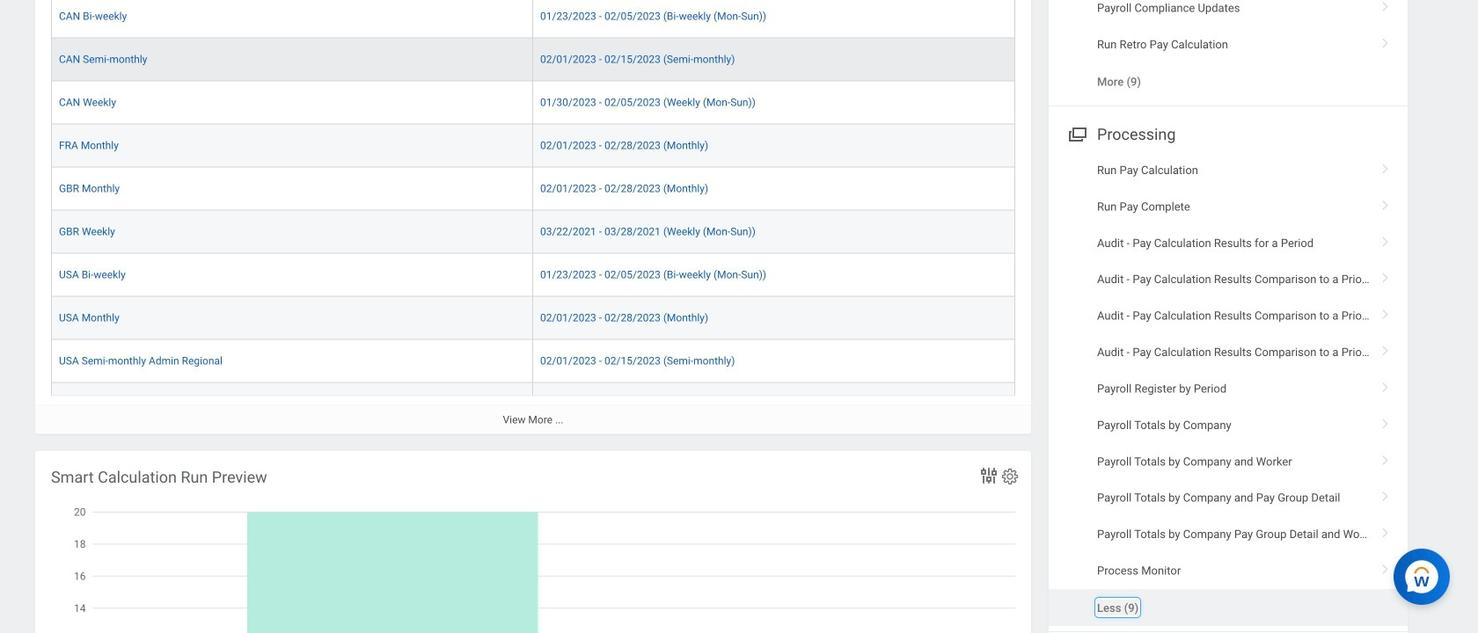 Task type: vqa. For each thing, say whether or not it's contained in the screenshot.
ninth chevron right icon from the bottom of the page
yes



Task type: locate. For each thing, give the bounding box(es) containing it.
list item
[[1049, 590, 1408, 627]]

0 vertical spatial list
[[1049, 0, 1408, 100]]

4 chevron right image from the top
[[1375, 340, 1398, 357]]

7 chevron right image from the top
[[1375, 486, 1398, 503]]

7 row from the top
[[51, 254, 1016, 297]]

chevron right image
[[1375, 0, 1398, 13], [1375, 32, 1398, 49], [1375, 230, 1398, 248], [1375, 340, 1398, 357], [1375, 449, 1398, 467], [1375, 522, 1398, 540]]

menu group image
[[1065, 121, 1089, 145]]

6 chevron right image from the top
[[1375, 522, 1398, 540]]

configure smart calculation run preview image
[[1001, 468, 1020, 487]]

row
[[51, 0, 1016, 38], [51, 38, 1016, 81], [51, 81, 1016, 124], [51, 124, 1016, 168], [51, 168, 1016, 211], [51, 211, 1016, 254], [51, 254, 1016, 297], [51, 297, 1016, 340], [51, 340, 1016, 383], [51, 383, 1016, 426]]

3 chevron right image from the top
[[1375, 230, 1398, 248]]

3 chevron right image from the top
[[1375, 267, 1398, 284]]

2 row from the top
[[51, 38, 1016, 81]]

chevron right image
[[1375, 158, 1398, 175], [1375, 194, 1398, 212], [1375, 267, 1398, 284], [1375, 303, 1398, 321], [1375, 376, 1398, 394], [1375, 413, 1398, 430], [1375, 486, 1398, 503], [1375, 558, 1398, 576]]

6 chevron right image from the top
[[1375, 413, 1398, 430]]

1 vertical spatial list
[[1049, 152, 1408, 627]]

2 chevron right image from the top
[[1375, 194, 1398, 212]]

list
[[1049, 0, 1408, 100], [1049, 152, 1408, 627]]



Task type: describe. For each thing, give the bounding box(es) containing it.
5 chevron right image from the top
[[1375, 449, 1398, 467]]

6 row from the top
[[51, 211, 1016, 254]]

8 row from the top
[[51, 297, 1016, 340]]

1 row from the top
[[51, 0, 1016, 38]]

1 chevron right image from the top
[[1375, 158, 1398, 175]]

5 chevron right image from the top
[[1375, 376, 1398, 394]]

2 chevron right image from the top
[[1375, 32, 1398, 49]]

1 chevron right image from the top
[[1375, 0, 1398, 13]]

1 list from the top
[[1049, 0, 1408, 100]]

2 list from the top
[[1049, 152, 1408, 627]]

3 row from the top
[[51, 81, 1016, 124]]

4 chevron right image from the top
[[1375, 303, 1398, 321]]

9 row from the top
[[51, 340, 1016, 383]]

5 row from the top
[[51, 168, 1016, 211]]

configure and view chart data image
[[979, 466, 1000, 487]]

8 chevron right image from the top
[[1375, 558, 1398, 576]]

10 row from the top
[[51, 383, 1016, 426]]

smart calculation run preview element
[[35, 452, 1032, 634]]

4 row from the top
[[51, 124, 1016, 168]]

regular payroll processing element
[[35, 0, 1032, 513]]



